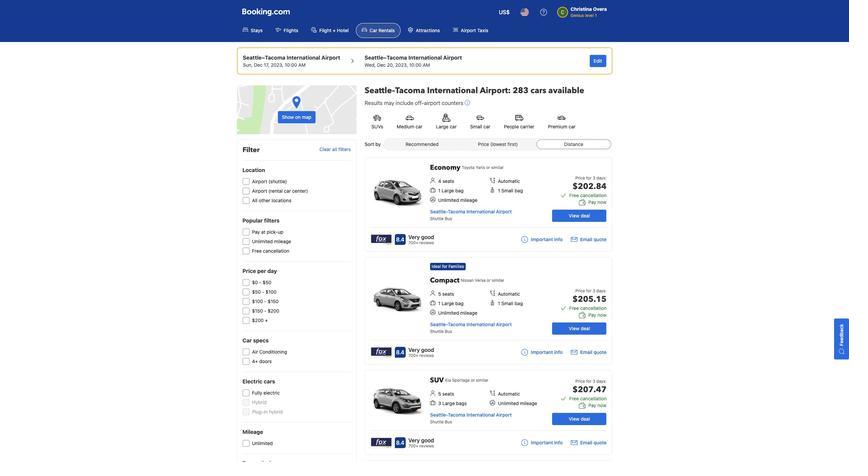 Task type: locate. For each thing, give the bounding box(es) containing it.
now down $207.47
[[598, 403, 607, 409]]

2 seattle-tacoma international airport shuttle bus from the top
[[430, 322, 512, 334]]

$200 down $150 - $200
[[252, 318, 264, 324]]

dec for seattle–tacoma international airport sun, dec 17, 2023, 10:00 am
[[254, 62, 263, 68]]

1 deal from the top
[[581, 213, 590, 219]]

2023, inside seattle–tacoma international airport wed, dec 20, 2023, 10:00 am
[[396, 62, 408, 68]]

0 horizontal spatial $50
[[252, 289, 261, 295]]

2 2023, from the left
[[396, 62, 408, 68]]

1 vertical spatial automatic
[[498, 291, 521, 297]]

edit
[[594, 58, 603, 64]]

10:00
[[285, 62, 297, 68], [410, 62, 422, 68]]

now for $207.47
[[598, 403, 607, 409]]

0 vertical spatial shuttle
[[430, 216, 444, 222]]

2 dec from the left
[[377, 62, 386, 68]]

3 seattle-tacoma international airport button from the top
[[430, 413, 512, 418]]

1 horizontal spatial $50
[[263, 280, 272, 286]]

3 info from the top
[[555, 440, 563, 446]]

0 vertical spatial 700+
[[409, 241, 419, 246]]

0 horizontal spatial $200
[[252, 318, 264, 324]]

1 pay now from the top
[[589, 199, 607, 205]]

email quote button for $207.47
[[571, 440, 607, 447]]

days: up $205.15
[[597, 289, 607, 294]]

price inside sort by element
[[478, 141, 490, 147]]

or
[[487, 165, 490, 170], [487, 278, 491, 283], [471, 378, 475, 383]]

days: up $207.47
[[597, 379, 607, 384]]

2 vertical spatial view
[[569, 417, 580, 422]]

supplied by fox image
[[371, 235, 392, 245], [371, 348, 392, 358], [371, 438, 392, 448]]

people carrier
[[504, 124, 535, 130]]

pay
[[589, 199, 597, 205], [252, 229, 260, 235], [589, 312, 597, 318], [589, 403, 597, 409]]

car
[[416, 124, 423, 130], [450, 124, 457, 130], [484, 124, 491, 130], [569, 124, 576, 130], [284, 188, 291, 194]]

may
[[384, 100, 395, 106]]

now down $202.84
[[598, 199, 607, 205]]

drop-off date element
[[365, 62, 462, 69]]

or right yaris
[[487, 165, 490, 170]]

1 vertical spatial car
[[243, 338, 252, 344]]

- for $50
[[262, 289, 264, 295]]

automatic for $202.84
[[498, 178, 521, 184]]

very
[[409, 234, 420, 241], [409, 347, 420, 353], [409, 438, 420, 444]]

1 vertical spatial 700+
[[409, 353, 419, 359]]

now down $205.15
[[598, 312, 607, 318]]

or inside economy toyota yaris or similar
[[487, 165, 490, 170]]

1 vertical spatial view deal button
[[553, 323, 607, 335]]

2 now from the top
[[598, 312, 607, 318]]

car for premium car
[[569, 124, 576, 130]]

1 vertical spatial or
[[487, 278, 491, 283]]

3 email from the top
[[581, 440, 593, 446]]

car left rentals
[[370, 27, 378, 33]]

recommended
[[406, 141, 439, 147]]

compact nissan versa or similar
[[430, 276, 505, 285]]

10:00 inside seattle–tacoma international airport wed, dec 20, 2023, 10:00 am
[[410, 62, 422, 68]]

0 horizontal spatial am
[[299, 62, 306, 68]]

2 very good 700+ reviews from the top
[[409, 347, 434, 359]]

3 inside price for 3 days: $207.47
[[593, 379, 596, 384]]

1 large bag down "4 seats"
[[439, 188, 464, 194]]

view deal
[[569, 213, 590, 219], [569, 326, 590, 332], [569, 417, 590, 422]]

0 vertical spatial email
[[581, 237, 593, 243]]

1 vertical spatial cars
[[264, 379, 275, 385]]

for for $207.47
[[587, 379, 592, 384]]

large
[[436, 124, 449, 130], [442, 188, 454, 194], [442, 301, 454, 307], [443, 401, 455, 407]]

seattle–tacoma international airport group
[[243, 54, 340, 69], [365, 54, 462, 69]]

seattle–tacoma inside seattle–tacoma international airport wed, dec 20, 2023, 10:00 am
[[365, 55, 407, 61]]

1 vertical spatial 1 small bag
[[498, 301, 523, 307]]

1 automatic from the top
[[498, 178, 521, 184]]

view down $205.15
[[569, 326, 580, 332]]

for for $202.84
[[587, 176, 592, 181]]

2 pay now from the top
[[589, 312, 607, 318]]

1 8.4 element from the top
[[395, 234, 406, 245]]

car for car rentals
[[370, 27, 378, 33]]

medium
[[397, 124, 415, 130]]

free
[[570, 193, 579, 198], [252, 248, 262, 254], [570, 306, 579, 311], [570, 396, 579, 402]]

yaris
[[476, 165, 485, 170]]

0 vertical spatial very
[[409, 234, 420, 241]]

1 vertical spatial reviews
[[420, 353, 434, 359]]

automatic
[[498, 178, 521, 184], [498, 291, 521, 297], [498, 391, 521, 397]]

0 vertical spatial supplied by fox image
[[371, 235, 392, 245]]

2023,
[[271, 62, 284, 68], [396, 62, 408, 68]]

price inside price for 3 days: $202.84
[[576, 176, 586, 181]]

1 customer rating 8.4 very good element from the top
[[409, 233, 434, 242]]

cancellation down pick-
[[263, 248, 289, 254]]

hybrid
[[269, 409, 283, 415]]

2 view deal button from the top
[[553, 323, 607, 335]]

cancellation down $207.47
[[581, 396, 607, 402]]

email quote button for $202.84
[[571, 236, 607, 243]]

3 email quote from the top
[[581, 440, 607, 446]]

0 vertical spatial 5
[[439, 291, 441, 297]]

view for $202.84
[[569, 213, 580, 219]]

$150 up $150 - $200
[[268, 299, 279, 305]]

0 vertical spatial seattle-tacoma international airport button
[[430, 209, 512, 215]]

$150 up $200 +
[[252, 308, 263, 314]]

for up $202.84
[[587, 176, 592, 181]]

3 shuttle from the top
[[430, 420, 444, 425]]

days:
[[597, 176, 607, 181], [597, 289, 607, 294], [597, 379, 607, 384]]

sort by
[[365, 141, 381, 147]]

important for $207.47
[[531, 440, 553, 446]]

location
[[243, 167, 265, 173]]

1 seattle-tacoma international airport shuttle bus from the top
[[430, 209, 512, 222]]

3 very from the top
[[409, 438, 420, 444]]

car down counters
[[450, 124, 457, 130]]

view
[[569, 213, 580, 219], [569, 326, 580, 332], [569, 417, 580, 422]]

1 vertical spatial 8.4
[[396, 350, 405, 356]]

1 vertical spatial deal
[[581, 326, 590, 332]]

shuttle for $202.84
[[430, 216, 444, 222]]

2 vertical spatial seattle-tacoma international airport shuttle bus
[[430, 413, 512, 425]]

price left (lowest
[[478, 141, 490, 147]]

1 vertical spatial seattle-tacoma international airport shuttle bus
[[430, 322, 512, 334]]

christina overa genius level 1
[[571, 6, 607, 18]]

2023, right 17,
[[271, 62, 284, 68]]

good for $207.47
[[422, 438, 434, 444]]

3 good from the top
[[422, 438, 434, 444]]

3 bus from the top
[[445, 420, 452, 425]]

1 email from the top
[[581, 237, 593, 243]]

good
[[422, 234, 434, 241], [422, 347, 434, 353], [422, 438, 434, 444]]

1 shuttle from the top
[[430, 216, 444, 222]]

2 vertical spatial small
[[502, 301, 514, 307]]

for inside price for 3 days: $202.84
[[587, 176, 592, 181]]

free cancellation down $205.15
[[570, 306, 607, 311]]

0 vertical spatial reviews
[[420, 241, 434, 246]]

feedback
[[839, 325, 845, 346]]

similar right versa
[[492, 278, 505, 283]]

pay for $205.15
[[589, 312, 597, 318]]

view deal button down $202.84
[[553, 210, 607, 222]]

3 inside price for 3 days: $205.15
[[593, 289, 596, 294]]

days: inside price for 3 days: $207.47
[[597, 379, 607, 384]]

0 horizontal spatial car
[[243, 338, 252, 344]]

medium car button
[[390, 110, 430, 134]]

email quote for $202.84
[[581, 237, 607, 243]]

2 5 seats from the top
[[439, 391, 454, 397]]

similar right sportage
[[476, 378, 489, 383]]

versa
[[475, 278, 486, 283]]

0 vertical spatial pay now
[[589, 199, 607, 205]]

1 good from the top
[[422, 234, 434, 241]]

1 vertical spatial important info
[[531, 350, 563, 356]]

3 inside price for 3 days: $202.84
[[593, 176, 596, 181]]

pay down $202.84
[[589, 199, 597, 205]]

1 small bag
[[498, 188, 523, 194], [498, 301, 523, 307]]

1 email quote button from the top
[[571, 236, 607, 243]]

or inside suv kia sportage   or similar
[[471, 378, 475, 383]]

1 tacoma from the top
[[448, 209, 466, 215]]

3 view deal from the top
[[569, 417, 590, 422]]

1 10:00 from the left
[[285, 62, 297, 68]]

3 seats from the top
[[443, 391, 454, 397]]

seattle–tacoma up "may"
[[365, 85, 425, 96]]

price up $205.15
[[576, 289, 586, 294]]

0 vertical spatial very good 700+ reviews
[[409, 234, 434, 246]]

pay down $207.47
[[589, 403, 597, 409]]

airport
[[461, 27, 476, 33], [322, 55, 340, 61], [444, 55, 462, 61], [252, 179, 267, 185], [252, 188, 267, 194], [496, 209, 512, 215], [496, 322, 512, 328], [496, 413, 512, 418]]

price for 3 days: $207.47
[[573, 379, 607, 396]]

seats down compact
[[443, 291, 454, 297]]

2 vertical spatial supplied by fox image
[[371, 438, 392, 448]]

mileage
[[243, 429, 263, 436]]

quote for $202.84
[[594, 237, 607, 243]]

10:00 down the pick-up location element
[[285, 62, 297, 68]]

3 automatic from the top
[[498, 391, 521, 397]]

1 info from the top
[[555, 237, 563, 243]]

2 view from the top
[[569, 326, 580, 332]]

(shuttle)
[[269, 179, 287, 185]]

hybrid
[[252, 400, 267, 406]]

5 seats down compact
[[439, 291, 454, 297]]

similar inside suv kia sportage   or similar
[[476, 378, 489, 383]]

deal down $202.84
[[581, 213, 590, 219]]

am down the pick-up location element
[[299, 62, 306, 68]]

in
[[264, 409, 268, 415]]

3 reviews from the top
[[420, 444, 434, 449]]

3 seattle-tacoma international airport shuttle bus from the top
[[430, 413, 512, 425]]

3
[[593, 176, 596, 181], [593, 289, 596, 294], [593, 379, 596, 384], [439, 401, 442, 407]]

1 vertical spatial info
[[555, 350, 563, 356]]

seattle- for $207.47
[[430, 413, 448, 418]]

8.4 element for $207.47
[[395, 438, 406, 449]]

0 vertical spatial 8.4
[[396, 237, 405, 243]]

international
[[287, 55, 320, 61], [409, 55, 442, 61], [427, 85, 478, 96], [467, 209, 495, 215], [467, 322, 495, 328], [467, 413, 495, 418]]

1 vertical spatial 5 seats
[[439, 391, 454, 397]]

seattle-tacoma international airport button for $207.47
[[430, 413, 512, 418]]

at
[[261, 229, 266, 235]]

1 vertical spatial similar
[[492, 278, 505, 283]]

3 customer rating 8.4 very good element from the top
[[409, 437, 434, 445]]

or right versa
[[487, 278, 491, 283]]

2 important info from the top
[[531, 350, 563, 356]]

1 days: from the top
[[597, 176, 607, 181]]

$100 down $50 - $100
[[252, 299, 263, 305]]

- down $100 - $150 in the left of the page
[[264, 308, 267, 314]]

1 vertical spatial 5
[[439, 391, 441, 397]]

3 email quote button from the top
[[571, 440, 607, 447]]

price for $207.47
[[576, 379, 586, 384]]

bus for $207.47
[[445, 420, 452, 425]]

on
[[295, 114, 301, 120]]

0 vertical spatial car
[[370, 27, 378, 33]]

0 vertical spatial $200
[[268, 308, 280, 314]]

cars right 283
[[531, 85, 547, 96]]

2 quote from the top
[[594, 350, 607, 356]]

10:00 inside seattle–tacoma international airport sun, dec 17, 2023, 10:00 am
[[285, 62, 297, 68]]

free cancellation
[[570, 193, 607, 198], [252, 248, 289, 254], [570, 306, 607, 311], [570, 396, 607, 402]]

seattle–tacoma international airport wed, dec 20, 2023, 10:00 am
[[365, 55, 462, 68]]

1 horizontal spatial 10:00
[[410, 62, 422, 68]]

1 vertical spatial good
[[422, 347, 434, 353]]

2023, right 20,
[[396, 62, 408, 68]]

price for $205.15
[[576, 289, 586, 294]]

car for small car
[[484, 124, 491, 130]]

price inside price for 3 days: $207.47
[[576, 379, 586, 384]]

3 up $207.47
[[593, 379, 596, 384]]

large inside button
[[436, 124, 449, 130]]

1 supplied by fox image from the top
[[371, 235, 392, 245]]

pay now for $207.47
[[589, 403, 607, 409]]

for up $207.47
[[587, 379, 592, 384]]

2 customer rating 8.4 very good element from the top
[[409, 346, 434, 355]]

1 vertical spatial email quote
[[581, 350, 607, 356]]

1 8.4 from the top
[[396, 237, 405, 243]]

1 seattle- from the top
[[430, 209, 448, 215]]

1 5 seats from the top
[[439, 291, 454, 297]]

rentals
[[379, 27, 395, 33]]

2 vertical spatial important info
[[531, 440, 563, 446]]

2 vertical spatial very good 700+ reviews
[[409, 438, 434, 449]]

price inside price for 3 days: $205.15
[[576, 289, 586, 294]]

1 small bag for 5 seats
[[498, 301, 523, 307]]

popular
[[243, 218, 263, 224]]

2023, inside seattle–tacoma international airport sun, dec 17, 2023, 10:00 am
[[271, 62, 284, 68]]

4 seats
[[439, 178, 455, 184]]

2 deal from the top
[[581, 326, 590, 332]]

search summary element
[[237, 47, 613, 75]]

2 important from the top
[[531, 350, 553, 356]]

dec for seattle–tacoma international airport wed, dec 20, 2023, 10:00 am
[[377, 62, 386, 68]]

seats right 4
[[443, 178, 455, 184]]

view for $205.15
[[569, 326, 580, 332]]

5 down "suv" at right
[[439, 391, 441, 397]]

all
[[333, 147, 337, 152]]

supplied by fox image for $202.84
[[371, 235, 392, 245]]

283
[[513, 85, 529, 96]]

car for medium car
[[416, 124, 423, 130]]

product card group containing $205.15
[[365, 257, 613, 365]]

2 vertical spatial product card group
[[365, 370, 613, 456]]

1 vertical spatial email quote button
[[571, 349, 607, 356]]

1 bus from the top
[[445, 216, 452, 222]]

sort by element
[[384, 138, 613, 151]]

0 vertical spatial tacoma
[[448, 209, 466, 215]]

0 vertical spatial 5 seats
[[439, 291, 454, 297]]

1 important from the top
[[531, 237, 553, 243]]

1 vertical spatial $200
[[252, 318, 264, 324]]

similar
[[492, 165, 504, 170], [492, 278, 505, 283], [476, 378, 489, 383]]

view deal down $205.15
[[569, 326, 590, 332]]

view down $202.84
[[569, 213, 580, 219]]

pay now down $202.84
[[589, 199, 607, 205]]

pay now down $207.47
[[589, 403, 607, 409]]

view down $207.47
[[569, 417, 580, 422]]

3 tacoma from the top
[[448, 413, 466, 418]]

1 1 small bag from the top
[[498, 188, 523, 194]]

mileage
[[461, 197, 478, 203], [274, 239, 291, 245], [461, 310, 478, 316], [520, 401, 538, 407]]

2 am from the left
[[423, 62, 430, 68]]

am inside seattle–tacoma international airport sun, dec 17, 2023, 10:00 am
[[299, 62, 306, 68]]

similar for $202.84
[[492, 165, 504, 170]]

$50 down $0
[[252, 289, 261, 295]]

2 vertical spatial seattle-tacoma international airport button
[[430, 413, 512, 418]]

free cancellation down $207.47
[[570, 396, 607, 402]]

for right ideal
[[442, 264, 448, 269]]

days: for $207.47
[[597, 379, 607, 384]]

1 very good 700+ reviews from the top
[[409, 234, 434, 246]]

sportage
[[453, 378, 470, 383]]

am
[[299, 62, 306, 68], [423, 62, 430, 68]]

$200
[[268, 308, 280, 314], [252, 318, 264, 324]]

filter
[[243, 146, 260, 155]]

3 very good 700+ reviews from the top
[[409, 438, 434, 449]]

17,
[[264, 62, 270, 68]]

important info button
[[522, 236, 563, 243], [522, 349, 563, 356], [522, 440, 563, 447]]

for
[[587, 176, 592, 181], [442, 264, 448, 269], [587, 289, 592, 294], [587, 379, 592, 384]]

product card group
[[365, 157, 613, 252], [365, 257, 613, 365], [365, 370, 613, 456]]

3 up $205.15
[[593, 289, 596, 294]]

pay now for $205.15
[[589, 312, 607, 318]]

important info for $202.84
[[531, 237, 563, 243]]

2 info from the top
[[555, 350, 563, 356]]

for inside price for 3 days: $205.15
[[587, 289, 592, 294]]

view deal down $202.84
[[569, 213, 590, 219]]

seattle–tacoma up 20,
[[365, 55, 407, 61]]

kia
[[445, 378, 451, 383]]

car right the "premium"
[[569, 124, 576, 130]]

- up $150 - $200
[[264, 299, 267, 305]]

0 horizontal spatial $150
[[252, 308, 263, 314]]

3 product card group from the top
[[365, 370, 613, 456]]

0 horizontal spatial 10:00
[[285, 62, 297, 68]]

0 vertical spatial email quote
[[581, 237, 607, 243]]

$50 up $50 - $100
[[263, 280, 272, 286]]

nissan
[[461, 278, 474, 283]]

email for $202.84
[[581, 237, 593, 243]]

seattle-
[[430, 209, 448, 215], [430, 322, 448, 328], [430, 413, 448, 418]]

2 1 small bag from the top
[[498, 301, 523, 307]]

price for 3 days: $202.84
[[573, 176, 607, 192]]

large down "4 seats"
[[442, 188, 454, 194]]

electric
[[264, 390, 280, 396]]

free cancellation down $202.84
[[570, 193, 607, 198]]

1 1 large bag from the top
[[439, 188, 464, 194]]

or right sportage
[[471, 378, 475, 383]]

1 email quote from the top
[[581, 237, 607, 243]]

1 vertical spatial +
[[265, 318, 268, 324]]

10:00 down drop-off location element
[[410, 62, 422, 68]]

free cancellation for $202.84
[[570, 193, 607, 198]]

$100 - $150
[[252, 299, 279, 305]]

car left specs
[[243, 338, 252, 344]]

car inside "skip to main content" element
[[370, 27, 378, 33]]

pay now down $205.15
[[589, 312, 607, 318]]

8.4 element
[[395, 234, 406, 245], [395, 347, 406, 358], [395, 438, 406, 449]]

2 shuttle from the top
[[430, 329, 444, 334]]

2 vertical spatial email quote
[[581, 440, 607, 446]]

1 vertical spatial filters
[[264, 218, 280, 224]]

1 700+ from the top
[[409, 241, 419, 246]]

seattle–tacoma for seattle–tacoma international airport sun, dec 17, 2023, 10:00 am
[[243, 55, 286, 61]]

2 vertical spatial now
[[598, 403, 607, 409]]

2 vertical spatial email quote button
[[571, 440, 607, 447]]

1 vertical spatial important
[[531, 350, 553, 356]]

2 vertical spatial deal
[[581, 417, 590, 422]]

deal for $207.47
[[581, 417, 590, 422]]

3 seattle- from the top
[[430, 413, 448, 418]]

2 product card group from the top
[[365, 257, 613, 365]]

+ left hotel
[[333, 27, 336, 33]]

1 very from the top
[[409, 234, 420, 241]]

0 vertical spatial info
[[555, 237, 563, 243]]

- right $0
[[259, 280, 262, 286]]

view deal button down $207.47
[[553, 414, 607, 426]]

2 view deal from the top
[[569, 326, 590, 332]]

1 large bag down compact
[[439, 301, 464, 307]]

1 quote from the top
[[594, 237, 607, 243]]

1 horizontal spatial 2023,
[[396, 62, 408, 68]]

- for $100
[[264, 299, 267, 305]]

attractions link
[[402, 23, 446, 38]]

free down $207.47
[[570, 396, 579, 402]]

0 vertical spatial deal
[[581, 213, 590, 219]]

important for $202.84
[[531, 237, 553, 243]]

0 vertical spatial important info button
[[522, 236, 563, 243]]

similar inside economy toyota yaris or similar
[[492, 165, 504, 170]]

1 5 from the top
[[439, 291, 441, 297]]

cancellation down $202.84
[[581, 193, 607, 198]]

or inside compact nissan versa or similar
[[487, 278, 491, 283]]

0 vertical spatial seattle-
[[430, 209, 448, 215]]

2 email from the top
[[581, 350, 593, 356]]

2 vertical spatial seats
[[443, 391, 454, 397]]

car for car specs
[[243, 338, 252, 344]]

airport inside seattle–tacoma international airport wed, dec 20, 2023, 10:00 am
[[444, 55, 462, 61]]

price up $202.84
[[576, 176, 586, 181]]

am for seattle–tacoma international airport sun, dec 17, 2023, 10:00 am
[[299, 62, 306, 68]]

pay for $207.47
[[589, 403, 597, 409]]

days: inside price for 3 days: $202.84
[[597, 176, 607, 181]]

2 vertical spatial 700+
[[409, 444, 419, 449]]

cancellation down $205.15
[[581, 306, 607, 311]]

2 8.4 element from the top
[[395, 347, 406, 358]]

1 vertical spatial seattle-
[[430, 322, 448, 328]]

0 horizontal spatial 2023,
[[271, 62, 284, 68]]

1 vertical spatial customer rating 8.4 very good element
[[409, 346, 434, 355]]

2023, for seattle–tacoma international airport wed, dec 20, 2023, 10:00 am
[[396, 62, 408, 68]]

or for $202.84
[[487, 165, 490, 170]]

0 vertical spatial bus
[[445, 216, 452, 222]]

free down $202.84
[[570, 193, 579, 198]]

quote
[[594, 237, 607, 243], [594, 350, 607, 356], [594, 440, 607, 446]]

days: up $202.84
[[597, 176, 607, 181]]

3 for $207.47
[[593, 379, 596, 384]]

view deal button down $205.15
[[553, 323, 607, 335]]

5 seats up the 3 large bags
[[439, 391, 454, 397]]

2 vertical spatial important info button
[[522, 440, 563, 447]]

seats up the 3 large bags
[[443, 391, 454, 397]]

shuttle for $207.47
[[430, 420, 444, 425]]

2 vertical spatial quote
[[594, 440, 607, 446]]

am down drop-off location element
[[423, 62, 430, 68]]

pay down $205.15
[[589, 312, 597, 318]]

3 8.4 element from the top
[[395, 438, 406, 449]]

view deal for $202.84
[[569, 213, 590, 219]]

counters
[[442, 100, 464, 106]]

$150
[[268, 299, 279, 305], [252, 308, 263, 314]]

3 important from the top
[[531, 440, 553, 446]]

0 vertical spatial important info
[[531, 237, 563, 243]]

similar for $207.47
[[476, 378, 489, 383]]

seattle–tacoma up 17,
[[243, 55, 286, 61]]

3 days: from the top
[[597, 379, 607, 384]]

days: inside price for 3 days: $205.15
[[597, 289, 607, 294]]

am inside seattle–tacoma international airport wed, dec 20, 2023, 10:00 am
[[423, 62, 430, 68]]

car up price (lowest first)
[[484, 124, 491, 130]]

seattle–tacoma inside seattle–tacoma international airport sun, dec 17, 2023, 10:00 am
[[243, 55, 286, 61]]

price
[[478, 141, 490, 147], [576, 176, 586, 181], [243, 268, 256, 274], [576, 289, 586, 294], [576, 379, 586, 384]]

level
[[586, 13, 594, 18]]

1 vertical spatial days:
[[597, 289, 607, 294]]

1 vertical spatial very
[[409, 347, 420, 353]]

0 vertical spatial quote
[[594, 237, 607, 243]]

cars up electric
[[264, 379, 275, 385]]

reviews for $202.84
[[420, 241, 434, 246]]

small
[[471, 124, 483, 130], [502, 188, 514, 194], [502, 301, 514, 307]]

$200 down $100 - $150 in the left of the page
[[268, 308, 280, 314]]

customer rating 8.4 very good element
[[409, 233, 434, 242], [409, 346, 434, 355], [409, 437, 434, 445]]

1 horizontal spatial dec
[[377, 62, 386, 68]]

1 important info button from the top
[[522, 236, 563, 243]]

1 horizontal spatial seattle–tacoma international airport group
[[365, 54, 462, 69]]

1 small bag for 4 seats
[[498, 188, 523, 194]]

$100 up $100 - $150 in the left of the page
[[266, 289, 277, 295]]

similar right yaris
[[492, 165, 504, 170]]

0 vertical spatial $150
[[268, 299, 279, 305]]

0 vertical spatial similar
[[492, 165, 504, 170]]

2 vertical spatial bus
[[445, 420, 452, 425]]

cancellation for $207.47
[[581, 396, 607, 402]]

0 vertical spatial 8.4 element
[[395, 234, 406, 245]]

+ down $150 - $200
[[265, 318, 268, 324]]

good for $202.84
[[422, 234, 434, 241]]

0 vertical spatial now
[[598, 199, 607, 205]]

1 am from the left
[[299, 62, 306, 68]]

2 seattle–tacoma international airport group from the left
[[365, 54, 462, 69]]

0 vertical spatial 1 small bag
[[498, 188, 523, 194]]

0 vertical spatial customer rating 8.4 very good element
[[409, 233, 434, 242]]

pay for $202.84
[[589, 199, 597, 205]]

2 vertical spatial view deal
[[569, 417, 590, 422]]

center)
[[292, 188, 308, 194]]

for up $205.15
[[587, 289, 592, 294]]

2 vertical spatial view deal button
[[553, 414, 607, 426]]

2 days: from the top
[[597, 289, 607, 294]]

3 now from the top
[[598, 403, 607, 409]]

0 vertical spatial important
[[531, 237, 553, 243]]

large down airport
[[436, 124, 449, 130]]

toyota
[[462, 165, 475, 170]]

2 1 large bag from the top
[[439, 301, 464, 307]]

2 vertical spatial seattle-
[[430, 413, 448, 418]]

show on map
[[282, 114, 312, 120]]

dec inside seattle–tacoma international airport sun, dec 17, 2023, 10:00 am
[[254, 62, 263, 68]]

tacoma
[[448, 209, 466, 215], [448, 322, 466, 328], [448, 413, 466, 418]]

info
[[555, 237, 563, 243], [555, 350, 563, 356], [555, 440, 563, 446]]

deal down $205.15
[[581, 326, 590, 332]]

for inside price for 3 days: $207.47
[[587, 379, 592, 384]]

dec inside seattle–tacoma international airport wed, dec 20, 2023, 10:00 am
[[377, 62, 386, 68]]

0 horizontal spatial seattle–tacoma international airport group
[[243, 54, 340, 69]]

filters up pick-
[[264, 218, 280, 224]]

filters right all
[[339, 147, 351, 152]]

- down $0 - $50
[[262, 289, 264, 295]]

3 up $202.84
[[593, 176, 596, 181]]

1 vertical spatial 1 large bag
[[439, 301, 464, 307]]

0 vertical spatial small
[[471, 124, 483, 130]]

product card group containing $202.84
[[365, 157, 613, 252]]

$207.47
[[573, 385, 607, 396]]

seattle-tacoma international airport button for $202.84
[[430, 209, 512, 215]]

1 2023, from the left
[[271, 62, 284, 68]]

5 down compact
[[439, 291, 441, 297]]

car rentals
[[370, 27, 395, 33]]

3 view deal button from the top
[[553, 414, 607, 426]]

other
[[259, 198, 271, 204]]

2 5 from the top
[[439, 391, 441, 397]]

dec left 20,
[[377, 62, 386, 68]]

2 seattle- from the top
[[430, 322, 448, 328]]

dec left 17,
[[254, 62, 263, 68]]

people carrier button
[[498, 110, 542, 134]]

3 important info button from the top
[[522, 440, 563, 447]]

view deal down $207.47
[[569, 417, 590, 422]]

2 vertical spatial 8.4
[[396, 440, 405, 446]]

deal
[[581, 213, 590, 219], [581, 326, 590, 332], [581, 417, 590, 422]]

+ inside "skip to main content" element
[[333, 27, 336, 33]]

wed,
[[365, 62, 376, 68]]

1 important info from the top
[[531, 237, 563, 243]]

0 vertical spatial view
[[569, 213, 580, 219]]

3 view from the top
[[569, 417, 580, 422]]

now for $205.15
[[598, 312, 607, 318]]

airport inside seattle–tacoma international airport sun, dec 17, 2023, 10:00 am
[[322, 55, 340, 61]]

2 reviews from the top
[[420, 353, 434, 359]]

3 important info from the top
[[531, 440, 563, 446]]

3 700+ from the top
[[409, 444, 419, 449]]

deal down $207.47
[[581, 417, 590, 422]]

2 vertical spatial similar
[[476, 378, 489, 383]]



Task type: vqa. For each thing, say whether or not it's contained in the screenshot.
specific
no



Task type: describe. For each thing, give the bounding box(es) containing it.
+ for $200
[[265, 318, 268, 324]]

seats for $202.84
[[443, 178, 455, 184]]

free cancellation for $207.47
[[570, 396, 607, 402]]

pick-up location element
[[243, 54, 340, 62]]

700+ for $207.47
[[409, 444, 419, 449]]

free cancellation down pick-
[[252, 248, 289, 254]]

first)
[[508, 141, 518, 147]]

price for $202.84
[[576, 176, 586, 181]]

info for $207.47
[[555, 440, 563, 446]]

1 horizontal spatial $200
[[268, 308, 280, 314]]

seattle-tacoma international airport shuttle bus for $207.47
[[430, 413, 512, 425]]

specs
[[253, 338, 269, 344]]

supplied by fox image for $207.47
[[371, 438, 392, 448]]

price per day
[[243, 268, 277, 274]]

by
[[376, 141, 381, 147]]

clear all filters button
[[320, 147, 351, 152]]

10:00 for seattle–tacoma international airport wed, dec 20, 2023, 10:00 am
[[410, 62, 422, 68]]

2 supplied by fox image from the top
[[371, 348, 392, 358]]

international inside seattle–tacoma international airport wed, dec 20, 2023, 10:00 am
[[409, 55, 442, 61]]

tacoma for $202.84
[[448, 209, 466, 215]]

per
[[258, 268, 266, 274]]

small for 4 seats
[[502, 188, 514, 194]]

1 large bag for 5 seats
[[439, 301, 464, 307]]

edit button
[[590, 55, 607, 67]]

cancellation for $202.84
[[581, 193, 607, 198]]

5 seats for 3
[[439, 391, 454, 397]]

clear all filters
[[320, 147, 351, 152]]

5 for 1
[[439, 291, 441, 297]]

us$
[[499, 9, 510, 15]]

700+ for $202.84
[[409, 241, 419, 246]]

automatic for $207.47
[[498, 391, 521, 397]]

free for $207.47
[[570, 396, 579, 402]]

1 horizontal spatial $150
[[268, 299, 279, 305]]

small inside small car button
[[471, 124, 483, 130]]

fully
[[252, 390, 262, 396]]

hotel
[[337, 27, 349, 33]]

popular filters
[[243, 218, 280, 224]]

air
[[252, 349, 258, 355]]

2 very from the top
[[409, 347, 420, 353]]

(lowest
[[491, 141, 507, 147]]

3 left bags
[[439, 401, 442, 407]]

stays link
[[237, 23, 269, 38]]

similar inside compact nissan versa or similar
[[492, 278, 505, 283]]

flight + hotel link
[[306, 23, 355, 38]]

1 inside christina overa genius level 1
[[595, 13, 597, 18]]

view deal button for $207.47
[[553, 414, 607, 426]]

0 vertical spatial $50
[[263, 280, 272, 286]]

$200 +
[[252, 318, 268, 324]]

very for $207.47
[[409, 438, 420, 444]]

free down at
[[252, 248, 262, 254]]

locations
[[272, 198, 292, 204]]

small for 5 seats
[[502, 301, 514, 307]]

very good 700+ reviews for $207.47
[[409, 438, 434, 449]]

suv
[[430, 376, 444, 385]]

airport inside 'link'
[[461, 27, 476, 33]]

suv kia sportage   or similar
[[430, 376, 489, 385]]

info for $202.84
[[555, 237, 563, 243]]

8.4 for $202.84
[[396, 237, 405, 243]]

pick-up date element
[[243, 62, 340, 69]]

premium car
[[548, 124, 576, 130]]

all
[[252, 198, 258, 204]]

bus for $202.84
[[445, 216, 452, 222]]

$0 - $50
[[252, 280, 272, 286]]

days: for $205.15
[[597, 289, 607, 294]]

pay at pick-up
[[252, 229, 284, 235]]

2 bus from the top
[[445, 329, 452, 334]]

small car button
[[464, 110, 498, 134]]

days: for $202.84
[[597, 176, 607, 181]]

electric cars
[[243, 379, 275, 385]]

view deal button for $205.15
[[553, 323, 607, 335]]

large car
[[436, 124, 457, 130]]

flights link
[[270, 23, 304, 38]]

conditioning
[[260, 349, 287, 355]]

economy toyota yaris or similar
[[430, 163, 504, 172]]

flights
[[284, 27, 299, 33]]

$50 - $100
[[252, 289, 277, 295]]

deal for $205.15
[[581, 326, 590, 332]]

large car button
[[430, 110, 464, 134]]

3 for $205.15
[[593, 289, 596, 294]]

reviews for $207.47
[[420, 444, 434, 449]]

clear
[[320, 147, 331, 152]]

car rentals link
[[356, 23, 401, 38]]

map
[[302, 114, 312, 120]]

customer rating 8.4 very good element for $202.84
[[409, 233, 434, 242]]

email quote for $207.47
[[581, 440, 607, 446]]

0 horizontal spatial $100
[[252, 299, 263, 305]]

very good 700+ reviews for $202.84
[[409, 234, 434, 246]]

1 large bag for 4 seats
[[439, 188, 464, 194]]

airport:
[[480, 85, 511, 96]]

air conditioning
[[252, 349, 287, 355]]

filters inside button
[[339, 147, 351, 152]]

- for $150
[[264, 308, 267, 314]]

skip to main content element
[[0, 0, 850, 42]]

seattle–tacoma international airport sun, dec 17, 2023, 10:00 am
[[243, 55, 340, 68]]

4
[[439, 178, 442, 184]]

1 vertical spatial $50
[[252, 289, 261, 295]]

(rental
[[269, 188, 283, 194]]

2023, for seattle–tacoma international airport sun, dec 17, 2023, 10:00 am
[[271, 62, 284, 68]]

free for $202.84
[[570, 193, 579, 198]]

very for $202.84
[[409, 234, 420, 241]]

sun,
[[243, 62, 253, 68]]

seats for $207.47
[[443, 391, 454, 397]]

compact
[[430, 276, 460, 285]]

0 vertical spatial $100
[[266, 289, 277, 295]]

now for $202.84
[[598, 199, 607, 205]]

deal for $202.84
[[581, 213, 590, 219]]

+ for flight
[[333, 27, 336, 33]]

seattle-tacoma international airport shuttle bus for $202.84
[[430, 209, 512, 222]]

3 for $202.84
[[593, 176, 596, 181]]

price (lowest first)
[[478, 141, 518, 147]]

free cancellation for $205.15
[[570, 306, 607, 311]]

1 horizontal spatial cars
[[531, 85, 547, 96]]

4+
[[252, 359, 258, 365]]

airport (shuttle)
[[252, 179, 287, 185]]

medium car
[[397, 124, 423, 130]]

doors
[[259, 359, 272, 365]]

or for $207.47
[[471, 378, 475, 383]]

day
[[268, 268, 277, 274]]

2 seats from the top
[[443, 291, 454, 297]]

important info button for $202.84
[[522, 236, 563, 243]]

customer rating 8.4 very good element for $207.47
[[409, 437, 434, 445]]

cancellation for $205.15
[[581, 306, 607, 311]]

am for seattle–tacoma international airport wed, dec 20, 2023, 10:00 am
[[423, 62, 430, 68]]

$202.84
[[573, 181, 607, 192]]

price for 3 days: $205.15
[[573, 289, 607, 305]]

flight + hotel
[[320, 27, 349, 33]]

- for $0
[[259, 280, 262, 286]]

bags
[[456, 401, 467, 407]]

economy
[[430, 163, 461, 172]]

results
[[365, 100, 383, 106]]

5 seats for 1
[[439, 291, 454, 297]]

2 8.4 from the top
[[396, 350, 405, 356]]

attractions
[[416, 27, 440, 33]]

taxis
[[478, 27, 489, 33]]

8.4 for $207.47
[[396, 440, 405, 446]]

car for large car
[[450, 124, 457, 130]]

important info for $207.47
[[531, 440, 563, 446]]

0 horizontal spatial filters
[[264, 218, 280, 224]]

tacoma for $207.47
[[448, 413, 466, 418]]

christina
[[571, 6, 592, 12]]

if you choose one, you'll need to make your own way there - but prices can be a lot lower. image
[[465, 100, 470, 105]]

price left per
[[243, 268, 256, 274]]

suvs
[[372, 124, 384, 130]]

pay now for $202.84
[[589, 199, 607, 205]]

2 good from the top
[[422, 347, 434, 353]]

seattle- for $202.84
[[430, 209, 448, 215]]

2 email quote from the top
[[581, 350, 607, 356]]

2 automatic from the top
[[498, 291, 521, 297]]

ideal for families
[[432, 264, 464, 269]]

$0
[[252, 280, 258, 286]]

seattle–tacoma international airport: 283 cars available
[[365, 85, 585, 96]]

if you choose one, you'll need to make your own way there - but prices can be a lot lower. image
[[465, 100, 470, 105]]

pay left at
[[252, 229, 260, 235]]

drop-off location element
[[365, 54, 462, 62]]

pick-
[[267, 229, 278, 235]]

up
[[278, 229, 284, 235]]

2 700+ from the top
[[409, 353, 419, 359]]

0 horizontal spatial cars
[[264, 379, 275, 385]]

2 email quote button from the top
[[571, 349, 607, 356]]

2 important info button from the top
[[522, 349, 563, 356]]

airport taxis
[[461, 27, 489, 33]]

large left bags
[[443, 401, 455, 407]]

plug-in hybrid
[[252, 409, 283, 415]]

5 for 3
[[439, 391, 441, 397]]

view deal for $205.15
[[569, 326, 590, 332]]

product card group containing $207.47
[[365, 370, 613, 456]]

quote for $207.47
[[594, 440, 607, 446]]

car up locations
[[284, 188, 291, 194]]

2 seattle-tacoma international airport button from the top
[[430, 322, 512, 328]]

international inside seattle–tacoma international airport sun, dec 17, 2023, 10:00 am
[[287, 55, 320, 61]]

flight
[[320, 27, 332, 33]]

$205.15
[[573, 294, 607, 305]]

include
[[396, 100, 414, 106]]

large down compact
[[442, 301, 454, 307]]

8.4 element for $202.84
[[395, 234, 406, 245]]

1 seattle–tacoma international airport group from the left
[[243, 54, 340, 69]]

10:00 for seattle–tacoma international airport sun, dec 17, 2023, 10:00 am
[[285, 62, 297, 68]]

show on map button
[[237, 85, 357, 134]]

view deal button for $202.84
[[553, 210, 607, 222]]

plug-
[[252, 409, 264, 415]]

view deal for $207.47
[[569, 417, 590, 422]]

2 tacoma from the top
[[448, 322, 466, 328]]

all other locations
[[252, 198, 292, 204]]

email for $207.47
[[581, 440, 593, 446]]

families
[[449, 264, 464, 269]]



